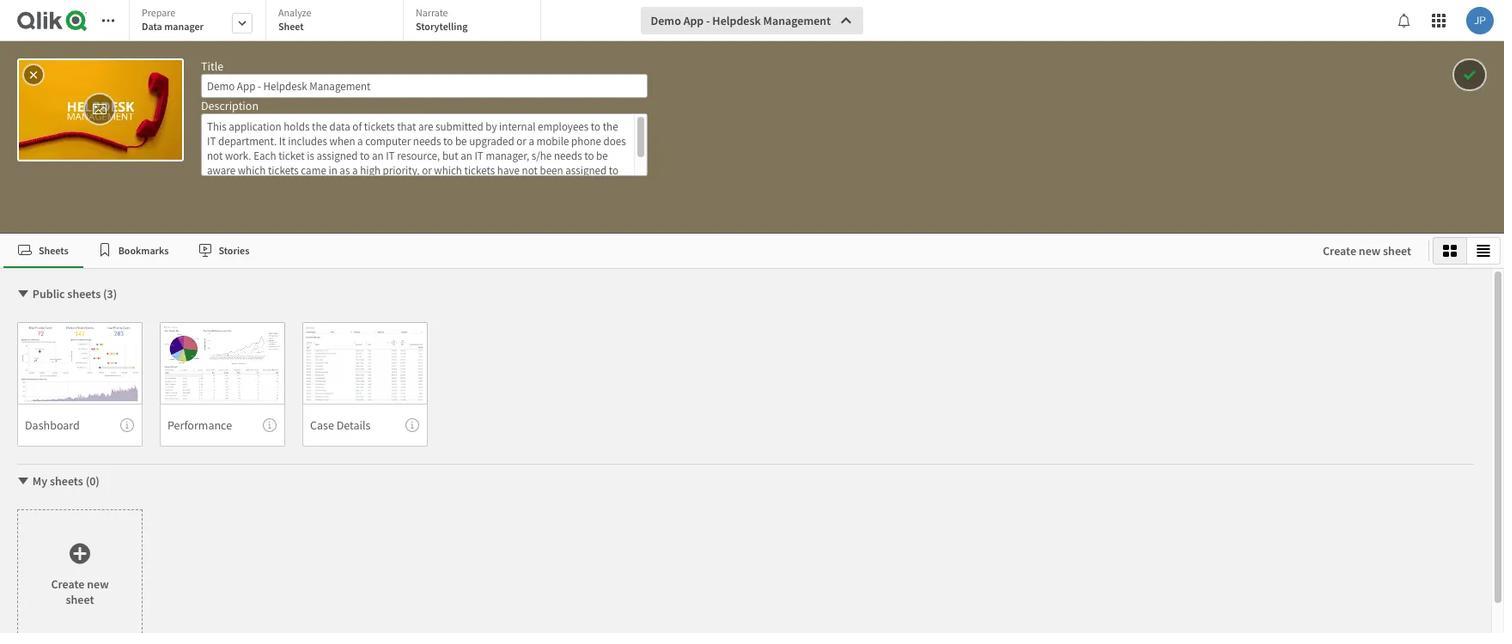 Task type: locate. For each thing, give the bounding box(es) containing it.
0 horizontal spatial sheet
[[66, 591, 94, 607]]

tooltip inside dashboard menu item
[[120, 418, 134, 432]]

details
[[336, 417, 371, 433]]

1 vertical spatial create
[[51, 576, 85, 591]]

1 tooltip from the left
[[120, 418, 134, 432]]

toolbar
[[0, 0, 1504, 234]]

sheet
[[1383, 243, 1411, 259], [66, 591, 94, 607]]

1 vertical spatial new
[[87, 576, 109, 591]]

tooltip left case
[[263, 418, 277, 432]]

tab list
[[129, 0, 547, 43], [3, 234, 1306, 268]]

create new sheet
[[1323, 243, 1411, 259], [51, 576, 109, 607]]

management
[[763, 13, 831, 28]]

case
[[310, 417, 334, 433]]

case details
[[310, 417, 371, 433]]

-
[[706, 13, 710, 28]]

new
[[1359, 243, 1381, 259], [87, 576, 109, 591]]

0 vertical spatial sheet
[[1383, 243, 1411, 259]]

group
[[1433, 237, 1501, 265]]

title
[[201, 58, 224, 74]]

1 vertical spatial tab list
[[3, 234, 1306, 268]]

1 vertical spatial sheets
[[50, 473, 83, 489]]

my
[[32, 473, 47, 489]]

tooltip for performance
[[263, 418, 277, 432]]

0 vertical spatial tab list
[[129, 0, 547, 43]]

tooltip
[[120, 418, 134, 432], [263, 418, 277, 432], [405, 418, 419, 432]]

tooltip left performance
[[120, 418, 134, 432]]

app
[[683, 13, 704, 28]]

None text field
[[201, 113, 648, 176]]

1 horizontal spatial create
[[1323, 243, 1356, 259]]

narrate
[[416, 6, 448, 19]]

0 vertical spatial new
[[1359, 243, 1381, 259]]

tooltip right details
[[405, 418, 419, 432]]

public
[[32, 286, 65, 301]]

list view image
[[1477, 244, 1490, 258]]

tooltip inside case details menu item
[[405, 418, 419, 432]]

performance
[[167, 417, 232, 433]]

demo app - helpdesk management button
[[640, 7, 863, 34]]

1 horizontal spatial create new sheet
[[1323, 243, 1411, 259]]

tooltip inside the performance menu item
[[263, 418, 277, 432]]

sheets left '(0)'
[[50, 473, 83, 489]]

1 vertical spatial sheet
[[66, 591, 94, 607]]

tab list containing prepare
[[129, 0, 547, 43]]

create inside button
[[1323, 243, 1356, 259]]

application containing demo app - helpdesk management
[[0, 0, 1504, 633]]

2 horizontal spatial tooltip
[[405, 418, 419, 432]]

1 vertical spatial create new sheet
[[51, 576, 109, 607]]

0 horizontal spatial create
[[51, 576, 85, 591]]

3 tooltip from the left
[[405, 418, 419, 432]]

0 vertical spatial create
[[1323, 243, 1356, 259]]

sheets left (3)
[[67, 286, 101, 301]]

1 horizontal spatial new
[[1359, 243, 1381, 259]]

dashboard menu item
[[17, 404, 143, 447]]

2 tooltip from the left
[[263, 418, 277, 432]]

create
[[1323, 243, 1356, 259], [51, 576, 85, 591]]

0 vertical spatial create new sheet
[[1323, 243, 1411, 259]]

demo app - helpdesk management
[[651, 13, 831, 28]]

0 horizontal spatial tooltip
[[120, 418, 134, 432]]

create new sheet button
[[1309, 237, 1425, 265]]

bookmarks
[[118, 244, 169, 256]]

helpdesk
[[712, 13, 761, 28]]

application
[[0, 0, 1504, 633]]

0 vertical spatial sheets
[[67, 286, 101, 301]]

sheet inside button
[[1383, 243, 1411, 259]]

sheets
[[67, 286, 101, 301], [50, 473, 83, 489]]

1 horizontal spatial sheet
[[1383, 243, 1411, 259]]

sheets for public sheets
[[67, 286, 101, 301]]

0 horizontal spatial new
[[87, 576, 109, 591]]

collapse image
[[16, 474, 30, 488]]

james peterson image
[[1466, 7, 1494, 34]]

case details menu item
[[302, 404, 428, 447]]

None text field
[[201, 74, 648, 98]]

1 horizontal spatial tooltip
[[263, 418, 277, 432]]

sheet
[[278, 20, 304, 33]]

bookmarks button
[[83, 234, 183, 268]]



Task type: describe. For each thing, give the bounding box(es) containing it.
stories button
[[183, 234, 264, 268]]

dashboard
[[25, 417, 80, 433]]

create new sheet inside button
[[1323, 243, 1411, 259]]

toolbar containing demo app - helpdesk management
[[0, 0, 1504, 234]]

create inside create new sheet
[[51, 576, 85, 591]]

sheets button
[[3, 234, 83, 268]]

new inside button
[[1359, 243, 1381, 259]]

sheets for my sheets
[[50, 473, 83, 489]]

description
[[201, 98, 259, 113]]

my sheets (0)
[[32, 473, 100, 489]]

demo
[[651, 13, 681, 28]]

storytelling
[[416, 20, 468, 33]]

(3)
[[103, 286, 117, 301]]

analyze sheet
[[278, 6, 311, 33]]

change thumbnail image
[[92, 99, 107, 119]]

data
[[142, 20, 162, 33]]

new inside create new sheet
[[87, 576, 109, 591]]

performance menu item
[[160, 404, 285, 447]]

stories
[[219, 244, 249, 256]]

manager
[[164, 20, 204, 33]]

analyze
[[278, 6, 311, 19]]

collapse image
[[16, 287, 30, 301]]

tab list containing sheets
[[3, 234, 1306, 268]]

0 horizontal spatial create new sheet
[[51, 576, 109, 607]]

(0)
[[86, 473, 100, 489]]

sheet inside create new sheet
[[66, 591, 94, 607]]

grid view image
[[1443, 244, 1457, 258]]

tab list inside toolbar
[[129, 0, 547, 43]]

narrate storytelling
[[416, 6, 468, 33]]

stop editing image
[[1462, 64, 1477, 85]]

prepare data manager
[[142, 6, 204, 33]]

prepare
[[142, 6, 176, 19]]

tooltip for case details
[[405, 418, 419, 432]]

reset thumbnail image
[[26, 66, 41, 83]]

tooltip for dashboard
[[120, 418, 134, 432]]

case details sheet is selected. press the spacebar or enter key to open case details sheet. use the right and left arrow keys to navigate. element
[[302, 322, 428, 447]]

sheets
[[39, 244, 68, 256]]

public sheets (3)
[[32, 286, 117, 301]]

performance sheet is selected. press the spacebar or enter key to open performance sheet. use the right and left arrow keys to navigate. element
[[160, 322, 285, 447]]

dashboard sheet is selected. press the spacebar or enter key to open dashboard sheet. use the right and left arrow keys to navigate. element
[[17, 322, 143, 447]]



Task type: vqa. For each thing, say whether or not it's contained in the screenshot.
Analyze Sheet
yes



